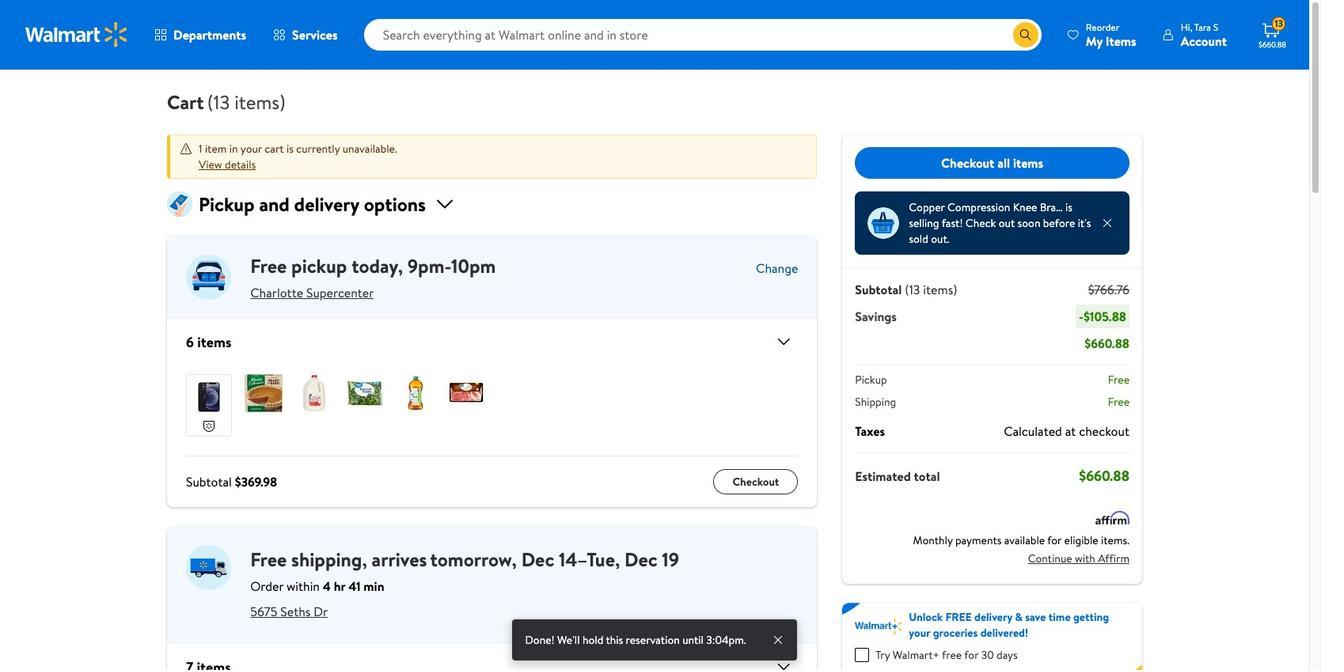 Task type: locate. For each thing, give the bounding box(es) containing it.
0 horizontal spatial for
[[965, 648, 979, 663]]

departments button
[[141, 16, 260, 54]]

0 vertical spatial for
[[1048, 533, 1062, 549]]

unlock free delivery & save time getting your groceries delivered!
[[909, 610, 1109, 641]]

1 vertical spatial is
[[1066, 200, 1073, 215]]

0 horizontal spatial subtotal
[[186, 473, 232, 491]]

$660.88 up affirm image
[[1079, 466, 1130, 486]]

1 vertical spatial items
[[197, 332, 231, 352]]

1 horizontal spatial checkout
[[941, 154, 995, 172]]

marie callender's pumpkin pie, 36 oz (frozen) with addon services image
[[245, 374, 283, 412]]

time
[[1049, 610, 1071, 625]]

Try Walmart+ free for 30 days checkbox
[[855, 648, 870, 663]]

1 vertical spatial for
[[965, 648, 979, 663]]

s
[[1214, 20, 1219, 34]]

1 horizontal spatial subtotal
[[855, 281, 902, 298]]

delivery left "&"
[[975, 610, 1013, 625]]

$660.88
[[1259, 39, 1286, 50], [1085, 335, 1130, 352], [1079, 466, 1130, 486]]

1
[[199, 141, 202, 157]]

hr
[[334, 578, 346, 595]]

0 horizontal spatial delivery
[[294, 191, 359, 218]]

1 vertical spatial delivery
[[975, 610, 1013, 625]]

1 item in your cart is currently unavailable. view details
[[199, 141, 397, 173]]

items right all
[[1013, 154, 1044, 172]]

affirm image
[[1096, 511, 1130, 525]]

(13 for subtotal
[[905, 281, 920, 298]]

1 vertical spatial items)
[[923, 281, 957, 298]]

13
[[1275, 17, 1283, 30]]

0 vertical spatial delivery
[[294, 191, 359, 218]]

items
[[1106, 32, 1137, 49]]

great value 100% apple juice, 96 fl oz with addon services image
[[397, 374, 435, 412]]

free shipping, arrives tomorrow, dec 14 to tue, dec 19 5675 seths dr element
[[167, 526, 817, 631]]

unlock
[[909, 610, 943, 625]]

free pickup today, 9pm-10pm
[[250, 253, 496, 279]]

continue with affirm link
[[1028, 546, 1130, 572]]

sold
[[909, 231, 929, 247]]

subtotal up savings
[[855, 281, 902, 298]]

1 horizontal spatial is
[[1066, 200, 1073, 215]]

we'll
[[557, 633, 580, 648]]

soon
[[1018, 215, 1041, 231]]

free inside free shipping , arrives tomorrow, dec 14–tue, dec 19 order within 4 hr 41 min 5675 seths dr
[[250, 546, 287, 573]]

1 vertical spatial (13
[[905, 281, 920, 298]]

is inside 1 item in your cart is currently unavailable. view details
[[287, 141, 294, 157]]

delivery inside unlock free delivery & save time getting your groceries delivered!
[[975, 610, 1013, 625]]

0 horizontal spatial your
[[241, 141, 262, 157]]

your inside unlock free delivery & save time getting your groceries delivered!
[[909, 625, 930, 641]]

less than x qty image
[[868, 207, 900, 239]]

subtotal $369.98
[[186, 473, 277, 491]]

checkout
[[941, 154, 995, 172], [733, 474, 779, 490]]

your
[[241, 141, 262, 157], [909, 625, 930, 641]]

your inside 1 item in your cart is currently unavailable. view details
[[241, 141, 262, 157]]

1 horizontal spatial for
[[1048, 533, 1062, 549]]

hi,
[[1181, 20, 1193, 34]]

done!
[[525, 633, 555, 648]]

1 horizontal spatial items)
[[923, 281, 957, 298]]

subtotal for subtotal (13 items)
[[855, 281, 902, 298]]

this
[[606, 633, 623, 648]]

estimated total
[[855, 467, 940, 485]]

for for available
[[1048, 533, 1062, 549]]

0 vertical spatial your
[[241, 141, 262, 157]]

items) up cart in the left of the page
[[235, 89, 286, 116]]

straight talk apple iphone 12, 64gb, black- prepaid smartphone [locked to straight talk] with addon services image
[[190, 378, 228, 416]]

0 vertical spatial subtotal
[[855, 281, 902, 298]]

alert
[[167, 135, 817, 179]]

0 vertical spatial items
[[1013, 154, 1044, 172]]

cart
[[265, 141, 284, 157]]

estimated
[[855, 467, 911, 485]]

checkout inside button
[[941, 154, 995, 172]]

1 vertical spatial subtotal
[[186, 473, 232, 491]]

(13 for cart
[[207, 89, 230, 116]]

checkout all items button
[[855, 147, 1130, 179]]

shipping
[[291, 546, 362, 573]]

getting
[[1073, 610, 1109, 625]]

0 horizontal spatial (13
[[207, 89, 230, 116]]

&
[[1015, 610, 1023, 625]]

walmart+
[[893, 648, 940, 663]]

and
[[259, 191, 290, 218]]

view
[[199, 157, 222, 173]]

pickup up the shipping
[[855, 372, 887, 388]]

1 vertical spatial pickup
[[855, 372, 887, 388]]

0 vertical spatial is
[[287, 141, 294, 157]]

delivery
[[294, 191, 359, 218], [975, 610, 1013, 625]]

dec
[[521, 546, 554, 573], [625, 546, 658, 573]]

free
[[250, 253, 287, 279], [1108, 372, 1130, 388], [1108, 394, 1130, 410], [250, 546, 287, 573]]

$660.88 down the "$105.88"
[[1085, 335, 1130, 352]]

taxes
[[855, 423, 885, 440]]

is right bra...
[[1066, 200, 1073, 215]]

banner containing unlock free delivery & save time getting your groceries delivered!
[[843, 603, 1142, 671]]

monthly
[[913, 533, 953, 549]]

1 vertical spatial $660.88
[[1085, 335, 1130, 352]]

0 horizontal spatial is
[[287, 141, 294, 157]]

-
[[1079, 308, 1084, 325]]

for inside monthly payments available for eligible items. continue with affirm
[[1048, 533, 1062, 549]]

close nudge image
[[1101, 217, 1114, 230]]

1 horizontal spatial pickup
[[855, 372, 887, 388]]

min
[[364, 578, 384, 595]]

departments
[[173, 26, 246, 44]]

subtotal left $369.98
[[186, 473, 232, 491]]

delivery right and on the left top
[[294, 191, 359, 218]]

pickup
[[199, 191, 255, 218], [855, 372, 887, 388]]

items) for subtotal (13 items)
[[923, 281, 957, 298]]

tara
[[1194, 20, 1211, 34]]

1 horizontal spatial (13
[[905, 281, 920, 298]]

1 vertical spatial checkout
[[733, 474, 779, 490]]

checkout button
[[714, 469, 798, 495]]

before
[[1043, 215, 1075, 231]]

1 horizontal spatial delivery
[[975, 610, 1013, 625]]

(13
[[207, 89, 230, 116], [905, 281, 920, 298]]

check
[[966, 215, 996, 231]]

$660.88 down 13
[[1259, 39, 1286, 50]]

out.
[[931, 231, 950, 247]]

(13 down sold at the top of the page
[[905, 281, 920, 298]]

items.
[[1101, 533, 1130, 549]]

options
[[364, 191, 426, 218]]

tomorrow,
[[430, 546, 517, 573]]

pickup and delivery options button
[[167, 191, 817, 218]]

cart (13 items)
[[167, 89, 286, 116]]

checkout inside button
[[733, 474, 779, 490]]

fast!
[[942, 215, 963, 231]]

monthly payments available for eligible items. continue with affirm
[[913, 533, 1130, 566]]

0 horizontal spatial items)
[[235, 89, 286, 116]]

account
[[1181, 32, 1227, 49]]

checkout all items
[[941, 154, 1044, 172]]

out
[[999, 215, 1015, 231]]

subtotal for subtotal $369.98
[[186, 473, 232, 491]]

your up walmart+ at the bottom of page
[[909, 625, 930, 641]]

view all items image
[[768, 333, 794, 352]]

1 horizontal spatial your
[[909, 625, 930, 641]]

it's
[[1078, 215, 1091, 231]]

hold
[[583, 633, 604, 648]]

10pm
[[451, 253, 496, 279]]

0 horizontal spatial checkout
[[733, 474, 779, 490]]

(13 right cart
[[207, 89, 230, 116]]

free
[[946, 610, 972, 625]]

calculated at checkout
[[1004, 423, 1130, 440]]

pickup down view details button
[[199, 191, 255, 218]]

0 horizontal spatial dec
[[521, 546, 554, 573]]

payments
[[956, 533, 1002, 549]]

items) down the out.
[[923, 281, 957, 298]]

affirm
[[1098, 551, 1130, 566]]

for
[[1048, 533, 1062, 549], [965, 648, 979, 663]]

5675
[[250, 603, 277, 621]]

bra...
[[1040, 200, 1063, 215]]

0 vertical spatial checkout
[[941, 154, 995, 172]]

dec left 19
[[625, 546, 658, 573]]

1 horizontal spatial dec
[[625, 546, 658, 573]]

1 horizontal spatial items
[[1013, 154, 1044, 172]]

items right the 6
[[197, 332, 231, 352]]

for up continue
[[1048, 533, 1062, 549]]

0 horizontal spatial items
[[197, 332, 231, 352]]

banner
[[843, 603, 1142, 671]]

unavailable.
[[343, 141, 397, 157]]

0 vertical spatial pickup
[[199, 191, 255, 218]]

1 vertical spatial your
[[909, 625, 930, 641]]

is right cart in the left of the page
[[287, 141, 294, 157]]

checkout for checkout all items
[[941, 154, 995, 172]]

reservation
[[626, 633, 680, 648]]

0 horizontal spatial pickup
[[199, 191, 255, 218]]

your right in
[[241, 141, 262, 157]]

order
[[250, 578, 284, 595]]

great value hickory smoked bacon, 12 oz with addon services image
[[447, 374, 485, 412]]

0 vertical spatial items)
[[235, 89, 286, 116]]

0 vertical spatial (13
[[207, 89, 230, 116]]

selling
[[909, 215, 939, 231]]

for left 30
[[965, 648, 979, 663]]

dec left 14–tue,
[[521, 546, 554, 573]]



Task type: vqa. For each thing, say whether or not it's contained in the screenshot.
View details button on the top left of the page
yes



Task type: describe. For each thing, give the bounding box(es) containing it.
great value frozen broccoli florets, 12 oz steamable bag with addon services image
[[346, 374, 384, 412]]

groceries
[[933, 625, 978, 641]]

services button
[[260, 16, 351, 54]]

0 vertical spatial $660.88
[[1259, 39, 1286, 50]]

available
[[1004, 533, 1045, 549]]

delivered!
[[981, 625, 1028, 641]]

-$105.88
[[1079, 308, 1127, 325]]

14–tue,
[[559, 546, 620, 573]]

compression
[[948, 200, 1011, 215]]

calculated
[[1004, 423, 1062, 440]]

checkout
[[1079, 423, 1130, 440]]

items inside button
[[1013, 154, 1044, 172]]

total
[[914, 467, 940, 485]]

done! we'll hold this reservation until 3:04pm.
[[525, 633, 746, 648]]

delivery for options
[[294, 191, 359, 218]]

close image
[[771, 634, 784, 646]]

item
[[205, 141, 227, 157]]

charlotte supercenter
[[250, 284, 374, 301]]

delivery for &
[[975, 610, 1013, 625]]

$105.88
[[1084, 308, 1127, 325]]

3:04pm.
[[706, 633, 746, 648]]

fulfillment logo image
[[186, 545, 231, 591]]

reorder my items
[[1086, 20, 1137, 49]]

within
[[287, 578, 320, 595]]

change button
[[756, 260, 798, 277]]

today,
[[352, 253, 403, 279]]

19
[[662, 546, 679, 573]]

today, 9pm-10pm element
[[352, 253, 496, 279]]

Search search field
[[364, 19, 1042, 51]]

$369.98
[[235, 473, 277, 491]]

eligible
[[1064, 533, 1099, 549]]

cart_gic_illustration image
[[167, 192, 192, 217]]

copper compression knee bra... is selling fast! check out soon before it's sold out.
[[909, 200, 1091, 247]]

4
[[323, 578, 331, 595]]

checkout for checkout
[[733, 474, 779, 490]]

items) for cart (13 items)
[[235, 89, 286, 116]]

alert containing 1 item in your cart is currently unavailable.
[[167, 135, 817, 179]]

reorder
[[1086, 20, 1120, 34]]

save
[[1025, 610, 1046, 625]]

view details button
[[199, 157, 256, 173]]

hi, tara s account
[[1181, 20, 1227, 49]]

details
[[225, 157, 256, 173]]

currently
[[296, 141, 340, 157]]

savings
[[855, 308, 897, 325]]

charlotte supercenter button
[[250, 280, 374, 306]]

1 dec from the left
[[521, 546, 554, 573]]

5675 seths dr button
[[250, 603, 328, 621]]

in
[[229, 141, 238, 157]]

9pm-
[[408, 253, 451, 279]]

30
[[981, 648, 994, 663]]

great value whole vitamin d milk, gallon, 128 fl oz with addon services image
[[295, 374, 333, 412]]

view all items image
[[768, 658, 794, 671]]

free
[[942, 648, 962, 663]]

search icon image
[[1020, 29, 1032, 41]]

walmart plus image
[[855, 619, 903, 635]]

6
[[186, 332, 194, 352]]

pickup and delivery options
[[199, 191, 426, 218]]

pickup for pickup and delivery options
[[199, 191, 255, 218]]

2 vertical spatial $660.88
[[1079, 466, 1130, 486]]

days
[[997, 648, 1018, 663]]

seths
[[280, 603, 311, 621]]

copper
[[909, 200, 945, 215]]

cart
[[167, 89, 204, 116]]

pickup
[[291, 253, 347, 279]]

my
[[1086, 32, 1103, 49]]

is inside copper compression knee bra... is selling fast! check out soon before it's sold out.
[[1066, 200, 1073, 215]]

services
[[292, 26, 338, 44]]

arrives
[[372, 546, 427, 573]]

,
[[362, 546, 367, 573]]

try
[[876, 648, 890, 663]]

at
[[1065, 423, 1076, 440]]

pickup for pickup
[[855, 372, 887, 388]]

41
[[349, 578, 361, 595]]

for for free
[[965, 648, 979, 663]]

walmart image
[[25, 22, 128, 48]]

Walmart Site-Wide search field
[[364, 19, 1042, 51]]

knee
[[1013, 200, 1037, 215]]

2 dec from the left
[[625, 546, 658, 573]]

until
[[683, 633, 704, 648]]

try walmart+ free for 30 days
[[876, 648, 1018, 663]]

subtotal (13 items)
[[855, 281, 957, 298]]

supercenter
[[306, 284, 374, 301]]



